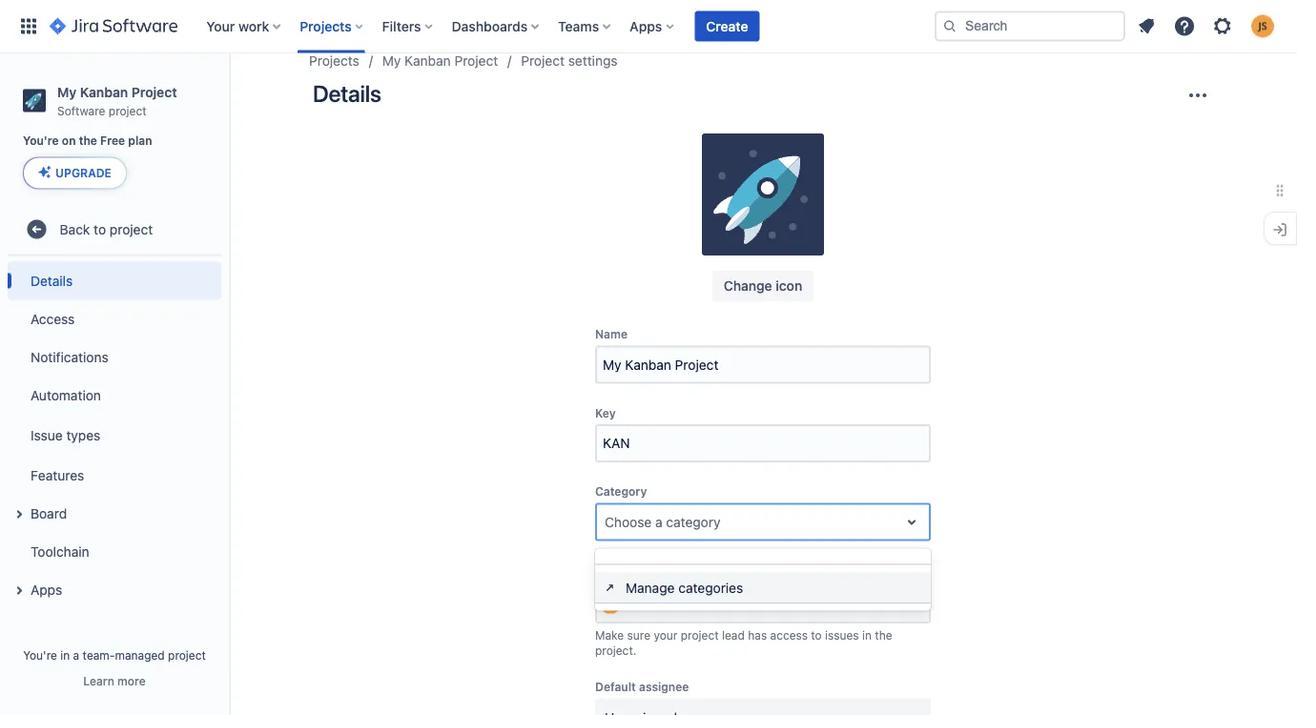 Task type: vqa. For each thing, say whether or not it's contained in the screenshot.
These And
no



Task type: describe. For each thing, give the bounding box(es) containing it.
1 vertical spatial a
[[73, 649, 79, 662]]

sure
[[627, 629, 651, 642]]

appswitcher icon image
[[17, 15, 40, 38]]

in inside make sure your project lead has access to issues in the project.
[[862, 629, 872, 642]]

kanban for my kanban project software project
[[80, 84, 128, 100]]

Name field
[[597, 348, 929, 382]]

to inside make sure your project lead has access to issues in the project.
[[811, 629, 822, 642]]

Key field
[[597, 427, 929, 461]]

my kanban project
[[382, 53, 498, 69]]

0 horizontal spatial the
[[79, 134, 97, 148]]

your work
[[206, 18, 269, 34]]

project lead
[[595, 564, 662, 577]]

managed
[[115, 649, 165, 662]]

change icon
[[724, 279, 802, 294]]

project up open link "image"
[[595, 564, 635, 577]]

manage
[[626, 580, 675, 596]]

sidebar navigation image
[[208, 76, 250, 114]]

the inside make sure your project lead has access to issues in the project.
[[875, 629, 892, 642]]

notifications link
[[8, 338, 221, 376]]

1 vertical spatial in
[[60, 649, 70, 662]]

automation
[[31, 387, 101, 403]]

more image
[[1187, 84, 1209, 107]]

access
[[770, 629, 808, 642]]

board button
[[8, 494, 221, 533]]

issue types link
[[8, 414, 221, 456]]

my kanban project link
[[382, 50, 498, 73]]

dashboards
[[452, 18, 528, 34]]

access
[[31, 311, 75, 327]]

notifications
[[31, 349, 108, 365]]

back to project
[[60, 221, 153, 237]]

expand image
[[8, 503, 31, 526]]

projects link
[[309, 50, 359, 73]]

your
[[654, 629, 678, 642]]

0 horizontal spatial details
[[31, 273, 73, 288]]

automation link
[[8, 376, 221, 414]]

name
[[595, 328, 628, 341]]

projects for projects link
[[309, 53, 359, 69]]

assignee
[[639, 681, 689, 694]]

project inside make sure your project lead has access to issues in the project.
[[681, 629, 719, 642]]

icon
[[776, 279, 802, 294]]

categories
[[678, 580, 743, 596]]

work
[[238, 18, 269, 34]]

search image
[[942, 19, 958, 34]]

types
[[66, 427, 100, 443]]

toolchain
[[31, 544, 89, 559]]

learn
[[83, 674, 114, 688]]

smith
[[665, 595, 701, 611]]

change icon button
[[712, 271, 814, 302]]

teams button
[[552, 11, 618, 41]]

has
[[748, 629, 767, 642]]

expand image
[[8, 579, 31, 602]]

apps inside dropdown button
[[630, 18, 662, 34]]

project right managed
[[168, 649, 206, 662]]

details link
[[8, 262, 221, 300]]

0 vertical spatial a
[[655, 515, 663, 530]]

plan
[[128, 134, 152, 148]]

lead inside make sure your project lead has access to issues in the project.
[[722, 629, 745, 642]]

my for my kanban project software project
[[57, 84, 77, 100]]

open link image
[[603, 581, 618, 596]]

team-
[[83, 649, 115, 662]]

filters button
[[376, 11, 440, 41]]

learn more
[[83, 674, 146, 688]]

project settings
[[521, 53, 618, 69]]

john smith
[[631, 595, 701, 611]]

project avatar image
[[702, 134, 824, 256]]

dashboards button
[[446, 11, 547, 41]]

choose a category
[[605, 515, 721, 530]]

open image
[[900, 511, 923, 534]]

features link
[[8, 456, 221, 494]]

project up details link
[[110, 221, 153, 237]]

notifications image
[[1135, 15, 1158, 38]]



Task type: locate. For each thing, give the bounding box(es) containing it.
1 you're from the top
[[23, 134, 59, 148]]

project
[[109, 104, 147, 117], [110, 221, 153, 237], [681, 629, 719, 642], [168, 649, 206, 662]]

upgrade button
[[24, 158, 126, 188]]

apps right teams dropdown button
[[630, 18, 662, 34]]

primary element
[[11, 0, 935, 53]]

project up plan
[[109, 104, 147, 117]]

teams
[[558, 18, 599, 34]]

1 vertical spatial you're
[[23, 649, 57, 662]]

0 vertical spatial apps
[[630, 18, 662, 34]]

project inside my kanban project software project
[[131, 84, 177, 100]]

project
[[454, 53, 498, 69], [521, 53, 565, 69], [131, 84, 177, 100], [595, 564, 635, 577]]

settings
[[568, 53, 618, 69]]

1 horizontal spatial my
[[382, 53, 401, 69]]

free
[[100, 134, 125, 148]]

lead up manage
[[638, 564, 662, 577]]

my for my kanban project
[[382, 53, 401, 69]]

1 horizontal spatial to
[[811, 629, 822, 642]]

details up access
[[31, 273, 73, 288]]

a left team-
[[73, 649, 79, 662]]

apps inside button
[[31, 582, 62, 598]]

project inside my kanban project software project
[[109, 104, 147, 117]]

the right "issues"
[[875, 629, 892, 642]]

project up plan
[[131, 84, 177, 100]]

learn more button
[[83, 673, 146, 689]]

you're in a team-managed project
[[23, 649, 206, 662]]

you're on the free plan
[[23, 134, 152, 148]]

issue types
[[31, 427, 100, 443]]

help image
[[1173, 15, 1196, 38]]

Search field
[[935, 11, 1125, 41]]

upgrade
[[55, 166, 112, 180]]

1 horizontal spatial details
[[313, 81, 381, 107]]

0 vertical spatial my
[[382, 53, 401, 69]]

kanban inside my kanban project software project
[[80, 84, 128, 100]]

0 horizontal spatial kanban
[[80, 84, 128, 100]]

kanban up software
[[80, 84, 128, 100]]

software
[[57, 104, 105, 117]]

settings image
[[1211, 15, 1234, 38]]

1 horizontal spatial apps
[[630, 18, 662, 34]]

1 horizontal spatial a
[[655, 515, 663, 530]]

1 vertical spatial details
[[31, 273, 73, 288]]

you're left the on
[[23, 134, 59, 148]]

2 you're from the top
[[23, 649, 57, 662]]

filters
[[382, 18, 421, 34]]

my kanban project software project
[[57, 84, 177, 117]]

john
[[631, 595, 662, 611]]

key
[[595, 407, 616, 420]]

1 vertical spatial the
[[875, 629, 892, 642]]

1 vertical spatial lead
[[722, 629, 745, 642]]

0 vertical spatial you're
[[23, 134, 59, 148]]

0 horizontal spatial a
[[73, 649, 79, 662]]

make sure your project lead has access to issues in the project.
[[595, 629, 892, 658]]

change
[[724, 279, 772, 294]]

projects down projects popup button
[[309, 53, 359, 69]]

project right "your"
[[681, 629, 719, 642]]

Category text field
[[605, 513, 608, 532]]

apps down toolchain
[[31, 582, 62, 598]]

back to project link
[[8, 210, 221, 248]]

you're for you're on the free plan
[[23, 134, 59, 148]]

make
[[595, 629, 624, 642]]

apps button
[[8, 571, 221, 609]]

group
[[8, 256, 221, 615]]

0 vertical spatial lead
[[638, 564, 662, 577]]

my down filters
[[382, 53, 401, 69]]

your profile and settings image
[[1251, 15, 1274, 38]]

my
[[382, 53, 401, 69], [57, 84, 77, 100]]

kanban
[[405, 53, 451, 69], [80, 84, 128, 100]]

details
[[313, 81, 381, 107], [31, 273, 73, 288]]

a
[[655, 515, 663, 530], [73, 649, 79, 662]]

your work button
[[201, 11, 288, 41]]

1 horizontal spatial kanban
[[405, 53, 451, 69]]

1 vertical spatial my
[[57, 84, 77, 100]]

0 vertical spatial projects
[[300, 18, 352, 34]]

on
[[62, 134, 76, 148]]

0 horizontal spatial in
[[60, 649, 70, 662]]

project.
[[595, 644, 637, 658]]

default assignee
[[595, 681, 689, 694]]

category
[[666, 515, 721, 530]]

in left team-
[[60, 649, 70, 662]]

my inside my kanban project software project
[[57, 84, 77, 100]]

0 vertical spatial the
[[79, 134, 97, 148]]

lead left 'has' on the bottom of page
[[722, 629, 745, 642]]

a right choose
[[655, 515, 663, 530]]

to right back
[[94, 221, 106, 237]]

1 vertical spatial to
[[811, 629, 822, 642]]

1 horizontal spatial lead
[[722, 629, 745, 642]]

choose
[[605, 515, 652, 530]]

to left "issues"
[[811, 629, 822, 642]]

default
[[595, 681, 636, 694]]

0 horizontal spatial my
[[57, 84, 77, 100]]

apps button
[[624, 11, 681, 41]]

0 horizontal spatial lead
[[638, 564, 662, 577]]

you're for you're in a team-managed project
[[23, 649, 57, 662]]

access link
[[8, 300, 221, 338]]

banner containing your work
[[0, 0, 1297, 53]]

lead
[[638, 564, 662, 577], [722, 629, 745, 642]]

your
[[206, 18, 235, 34]]

banner
[[0, 0, 1297, 53]]

0 horizontal spatial to
[[94, 221, 106, 237]]

1 vertical spatial apps
[[31, 582, 62, 598]]

apps
[[630, 18, 662, 34], [31, 582, 62, 598]]

details down projects link
[[313, 81, 381, 107]]

board
[[31, 505, 67, 521]]

in right "issues"
[[862, 629, 872, 642]]

projects
[[300, 18, 352, 34], [309, 53, 359, 69]]

0 horizontal spatial apps
[[31, 582, 62, 598]]

manage categories
[[626, 580, 743, 596]]

projects up projects link
[[300, 18, 352, 34]]

jira software image
[[50, 15, 178, 38], [50, 15, 178, 38]]

john smith image
[[599, 592, 622, 615]]

issues
[[825, 629, 859, 642]]

projects inside popup button
[[300, 18, 352, 34]]

back
[[60, 221, 90, 237]]

project settings link
[[521, 50, 618, 73]]

project down primary element
[[454, 53, 498, 69]]

create
[[706, 18, 748, 34]]

0 vertical spatial in
[[862, 629, 872, 642]]

group containing details
[[8, 256, 221, 615]]

0 vertical spatial details
[[313, 81, 381, 107]]

my up software
[[57, 84, 77, 100]]

issue
[[31, 427, 63, 443]]

the right the on
[[79, 134, 97, 148]]

1 vertical spatial projects
[[309, 53, 359, 69]]

features
[[31, 467, 84, 483]]

kanban for my kanban project
[[405, 53, 451, 69]]

you're
[[23, 134, 59, 148], [23, 649, 57, 662]]

toolchain link
[[8, 533, 221, 571]]

0 vertical spatial to
[[94, 221, 106, 237]]

create button
[[695, 11, 760, 41]]

1 horizontal spatial the
[[875, 629, 892, 642]]

Default assignee text field
[[605, 709, 608, 715]]

1 vertical spatial kanban
[[80, 84, 128, 100]]

category
[[595, 485, 647, 499]]

project left settings
[[521, 53, 565, 69]]

kanban down filters popup button
[[405, 53, 451, 69]]

more
[[117, 674, 146, 688]]

projects for projects popup button
[[300, 18, 352, 34]]

0 vertical spatial kanban
[[405, 53, 451, 69]]

in
[[862, 629, 872, 642], [60, 649, 70, 662]]

you're left team-
[[23, 649, 57, 662]]

to
[[94, 221, 106, 237], [811, 629, 822, 642]]

1 horizontal spatial in
[[862, 629, 872, 642]]

projects button
[[294, 11, 371, 41]]

the
[[79, 134, 97, 148], [875, 629, 892, 642]]



